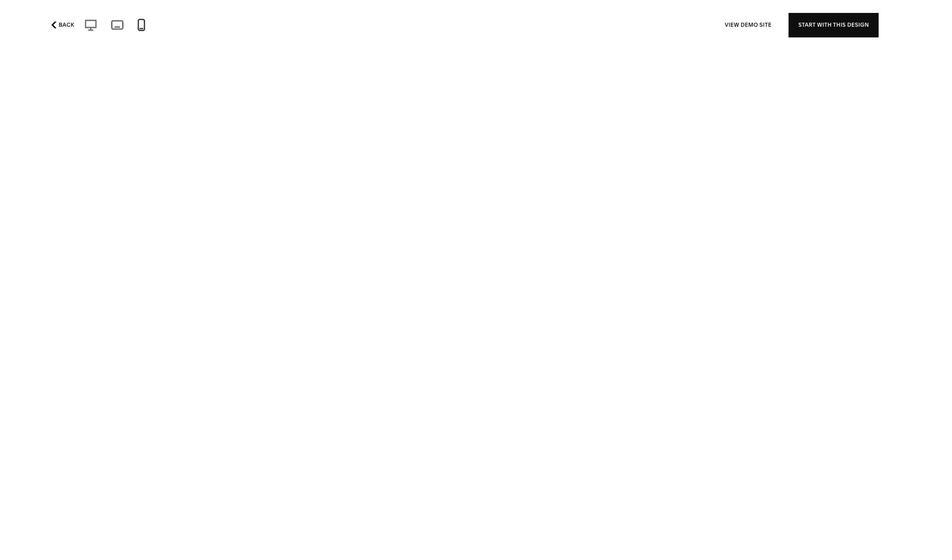 Task type: vqa. For each thing, say whether or not it's contained in the screenshot.
Even
no



Task type: describe. For each thing, give the bounding box(es) containing it.
3 - from the left
[[152, 22, 155, 31]]

start
[[798, 21, 816, 28]]

store
[[44, 22, 62, 31]]

4 - from the left
[[173, 22, 176, 31]]

this
[[833, 21, 846, 28]]

demo
[[741, 21, 758, 28]]

with
[[817, 21, 832, 28]]

view
[[725, 21, 739, 28]]

view demo site
[[725, 21, 772, 28]]

memberships
[[103, 22, 150, 31]]

irving image
[[72, 0, 312, 26]]

online store - portfolio - memberships - blog - scheduling - courses - services - local business
[[20, 22, 342, 31]]



Task type: locate. For each thing, give the bounding box(es) containing it.
preview template on a tablet device image
[[109, 17, 126, 33]]

- right courses
[[252, 22, 255, 31]]

- right store
[[63, 22, 66, 31]]

business
[[312, 22, 342, 31]]

back button
[[46, 15, 77, 35]]

back
[[59, 21, 74, 28]]

- left preview template on a tablet device icon
[[99, 22, 101, 31]]

start with this design button
[[788, 13, 879, 37]]

1 - from the left
[[63, 22, 66, 31]]

-
[[63, 22, 66, 31], [99, 22, 101, 31], [152, 22, 155, 31], [173, 22, 176, 31], [218, 22, 221, 31], [252, 22, 255, 31], [288, 22, 290, 31]]

- left the blog
[[152, 22, 155, 31]]

view demo site link
[[725, 13, 772, 37]]

portfolio
[[68, 22, 97, 31]]

site
[[759, 21, 772, 28]]

- left courses
[[218, 22, 221, 31]]

online
[[20, 22, 42, 31]]

courses
[[222, 22, 251, 31]]

- right the blog
[[173, 22, 176, 31]]

services
[[257, 22, 286, 31]]

scheduling
[[178, 22, 216, 31]]

local
[[292, 22, 310, 31]]

- left local
[[288, 22, 290, 31]]

5 - from the left
[[218, 22, 221, 31]]

start with this design
[[798, 21, 869, 28]]

2 - from the left
[[99, 22, 101, 31]]

design
[[847, 21, 869, 28]]

7 - from the left
[[288, 22, 290, 31]]

preview template on a desktop device image
[[82, 18, 100, 32]]

blog
[[156, 22, 172, 31]]

lakshi image
[[613, 0, 853, 26]]

preview template on a mobile device image
[[135, 18, 148, 32]]

6 - from the left
[[252, 22, 255, 31]]



